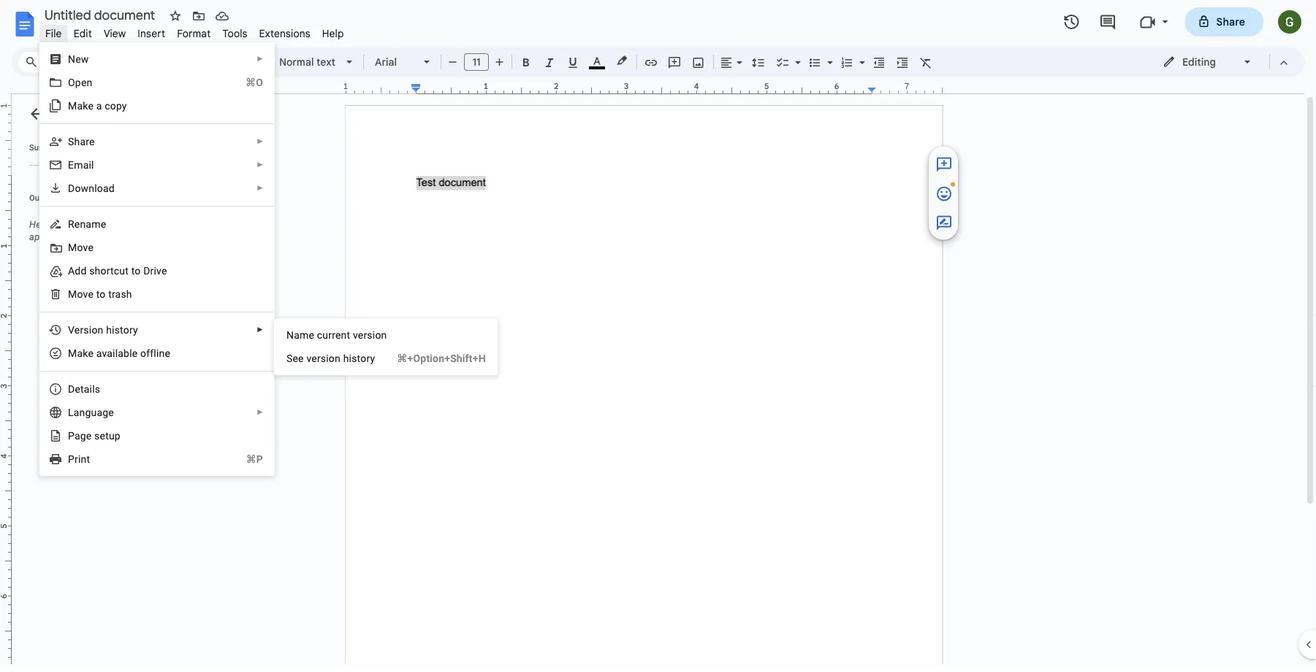 Task type: vqa. For each thing, say whether or not it's contained in the screenshot.


Task type: describe. For each thing, give the bounding box(es) containing it.
trash
[[108, 288, 132, 300]]

outline heading
[[12, 192, 210, 213]]

ename
[[74, 218, 106, 230]]

add comment image
[[935, 156, 953, 174]]

► for ownload
[[257, 184, 264, 193]]

rename r element
[[68, 218, 111, 230]]

move
[[68, 288, 94, 300]]

move t o trash
[[68, 288, 132, 300]]

s for hare
[[68, 136, 74, 148]]

editing button
[[1153, 51, 1263, 73]]

istory
[[112, 324, 138, 336]]

version history h element
[[68, 324, 142, 336]]

normal
[[279, 56, 314, 68]]

⌘p element
[[228, 452, 263, 467]]

editing
[[1183, 56, 1216, 68]]

⌘p
[[246, 453, 263, 466]]

pa
[[68, 430, 80, 442]]

menu bar inside menu bar banner
[[39, 19, 350, 43]]

email e element
[[68, 159, 98, 171]]

ma
[[68, 348, 83, 360]]

share button
[[1185, 7, 1264, 37]]

ma k e available offline
[[68, 348, 170, 360]]

insert
[[138, 27, 165, 40]]

bulleted list menu image
[[824, 53, 833, 58]]

line & paragraph spacing image
[[750, 52, 767, 72]]

arial option
[[375, 52, 415, 72]]

e for g
[[86, 430, 92, 442]]

top margin image
[[0, 106, 11, 180]]

document outline element
[[12, 94, 210, 666]]

highlight color image
[[614, 52, 630, 69]]

d ownload
[[68, 182, 115, 194]]

s for ee
[[286, 353, 293, 365]]

g
[[80, 430, 86, 442]]

here.
[[61, 232, 82, 243]]

1 horizontal spatial to
[[131, 265, 141, 277]]

s hare
[[68, 136, 95, 148]]

h
[[106, 324, 112, 336]]

move to trash t element
[[68, 288, 136, 300]]

mode and view toolbar
[[1152, 48, 1296, 77]]

e mail
[[68, 159, 94, 171]]

application containing share
[[0, 0, 1316, 666]]

help menu item
[[316, 25, 350, 42]]

add emoji reaction image
[[935, 185, 953, 203]]

normal text
[[279, 56, 335, 68]]

e for k
[[88, 348, 94, 360]]

available
[[96, 348, 138, 360]]

ame
[[294, 329, 314, 341]]

right margin image
[[868, 83, 942, 94]]

checklist menu image
[[792, 53, 801, 58]]

1 vertical spatial version
[[307, 353, 341, 365]]

m ove
[[68, 242, 94, 254]]

make a copy c element
[[68, 100, 131, 112]]

anguage
[[74, 407, 114, 419]]

1
[[343, 81, 348, 91]]

format
[[177, 27, 211, 40]]

► for mail
[[257, 161, 264, 169]]

file
[[45, 27, 62, 40]]

make
[[68, 100, 94, 112]]

headings
[[29, 219, 70, 230]]

p rint
[[68, 453, 90, 466]]

new n element
[[68, 53, 93, 65]]

offline
[[140, 348, 170, 360]]

0 vertical spatial version
[[353, 329, 387, 341]]

n for ew
[[68, 53, 75, 65]]

version h istory
[[68, 324, 138, 336]]

l anguage
[[68, 407, 114, 419]]

c
[[105, 100, 110, 112]]

5 ► from the top
[[257, 326, 264, 334]]

⌘+option+shift+h element
[[380, 352, 486, 366]]

setup
[[94, 430, 121, 442]]

o pen
[[68, 76, 92, 88]]

⌘+option+shift+h
[[397, 353, 486, 365]]

shortcut
[[89, 265, 129, 277]]

history
[[343, 353, 375, 365]]



Task type: locate. For each thing, give the bounding box(es) containing it.
document
[[135, 219, 178, 230]]

see version history s element
[[286, 353, 380, 365]]

n for ame
[[286, 329, 294, 341]]

page setup g element
[[68, 430, 125, 442]]

1 vertical spatial e
[[86, 430, 92, 442]]

insert menu item
[[132, 25, 171, 42]]

1 vertical spatial n
[[286, 329, 294, 341]]

extensions menu item
[[253, 25, 316, 42]]

left margin image
[[346, 83, 420, 94]]

o
[[100, 288, 106, 300]]

► for ew
[[257, 55, 264, 63]]

n ame current version
[[286, 329, 387, 341]]

move m element
[[68, 242, 98, 254]]

details
[[68, 383, 100, 395]]

1 ► from the top
[[257, 55, 264, 63]]

insert image image
[[690, 52, 707, 72]]

suggest edits image
[[935, 214, 953, 232]]

add shortcut to drive , element
[[68, 265, 171, 277]]

0 vertical spatial n
[[68, 53, 75, 65]]

drive
[[143, 265, 167, 277]]

to
[[108, 219, 117, 230], [131, 265, 141, 277]]

0 horizontal spatial s
[[68, 136, 74, 148]]

ownload
[[75, 182, 115, 194]]

version
[[353, 329, 387, 341], [307, 353, 341, 365]]

d
[[68, 182, 75, 194]]

1 vertical spatial to
[[131, 265, 141, 277]]

pen
[[75, 76, 92, 88]]

share s element
[[68, 136, 99, 148]]

tools
[[222, 27, 247, 40]]

you
[[72, 219, 87, 230]]

ee
[[293, 353, 304, 365]]

rint
[[75, 453, 90, 466]]

Star checkbox
[[165, 6, 186, 26]]

Menus field
[[18, 52, 91, 72]]

version up history
[[353, 329, 387, 341]]

n up ee
[[286, 329, 294, 341]]

Rename text field
[[39, 6, 164, 23]]

language l element
[[68, 407, 118, 419]]

will
[[181, 219, 195, 230]]

menu bar containing file
[[39, 19, 350, 43]]

r ename
[[68, 218, 106, 230]]

6 ► from the top
[[257, 409, 264, 417]]

menu bar
[[39, 19, 350, 43]]

add shortcut to drive
[[68, 265, 167, 277]]

print p element
[[68, 453, 94, 466]]

application
[[0, 0, 1316, 666]]

add
[[68, 265, 87, 277]]

format menu item
[[171, 25, 217, 42]]

⌘o element
[[228, 75, 263, 90]]

2 ► from the top
[[257, 137, 264, 146]]

m
[[68, 242, 77, 254]]

1 horizontal spatial n
[[286, 329, 294, 341]]

1 horizontal spatial version
[[353, 329, 387, 341]]

1 vertical spatial s
[[286, 353, 293, 365]]

opy
[[110, 100, 127, 112]]

appear
[[29, 232, 59, 243]]

p
[[68, 453, 75, 466]]

hare
[[74, 136, 95, 148]]

r
[[68, 218, 74, 230]]

4 ► from the top
[[257, 184, 264, 193]]

download d element
[[68, 182, 119, 194]]

►
[[257, 55, 264, 63], [257, 137, 264, 146], [257, 161, 264, 169], [257, 184, 264, 193], [257, 326, 264, 334], [257, 409, 264, 417]]

view
[[104, 27, 126, 40]]

add
[[90, 219, 106, 230]]

e
[[88, 348, 94, 360], [86, 430, 92, 442]]

main toolbar
[[91, 0, 979, 415]]

3 ► from the top
[[257, 161, 264, 169]]

headings you add to the document will appear here.
[[29, 219, 195, 243]]

name current version n element
[[286, 329, 391, 341]]

0 vertical spatial to
[[108, 219, 117, 230]]

n
[[68, 53, 75, 65], [286, 329, 294, 341]]

Font size field
[[464, 53, 495, 72]]

menu bar banner
[[0, 0, 1316, 666]]

extensions
[[259, 27, 310, 40]]

file menu item
[[39, 25, 68, 42]]

summary heading
[[29, 142, 64, 153]]

to left drive
[[131, 265, 141, 277]]

outline
[[29, 193, 55, 202]]

e
[[68, 159, 74, 171]]

text
[[317, 56, 335, 68]]

edit
[[74, 27, 92, 40]]

e right pa
[[86, 430, 92, 442]]

open o element
[[68, 76, 97, 88]]

k
[[83, 348, 88, 360]]

version
[[68, 324, 103, 336]]

mail
[[74, 159, 94, 171]]

o
[[68, 76, 75, 88]]

a
[[96, 100, 102, 112]]

tools menu item
[[217, 25, 253, 42]]

⌘o
[[246, 76, 263, 88]]

0 vertical spatial e
[[88, 348, 94, 360]]

l
[[68, 407, 74, 419]]

help
[[322, 27, 344, 40]]

ew
[[75, 53, 89, 65]]

summary
[[29, 143, 64, 152]]

current
[[317, 329, 350, 341]]

► for hare
[[257, 137, 264, 146]]

s
[[68, 136, 74, 148], [286, 353, 293, 365]]

0 horizontal spatial n
[[68, 53, 75, 65]]

► for anguage
[[257, 409, 264, 417]]

arial
[[375, 56, 397, 68]]

0 horizontal spatial version
[[307, 353, 341, 365]]

to inside "headings you add to the document will appear here."
[[108, 219, 117, 230]]

styles list. normal text selected. option
[[279, 52, 338, 72]]

Font size text field
[[465, 53, 488, 71]]

ove
[[77, 242, 94, 254]]

pa g e setup
[[68, 430, 121, 442]]

make available offline k element
[[68, 348, 175, 360]]

view menu item
[[98, 25, 132, 42]]

1 horizontal spatial s
[[286, 353, 293, 365]]

menu
[[39, 42, 275, 477], [274, 319, 498, 376]]

s ee version history
[[286, 353, 375, 365]]

n ew
[[68, 53, 89, 65]]

details b element
[[68, 383, 105, 395]]

0 vertical spatial s
[[68, 136, 74, 148]]

n up o on the top
[[68, 53, 75, 65]]

text color image
[[589, 52, 605, 69]]

the
[[119, 219, 133, 230]]

make a c opy
[[68, 100, 127, 112]]

edit menu item
[[68, 25, 98, 42]]

share
[[1217, 15, 1245, 28]]

version right ee
[[307, 353, 341, 365]]

t
[[96, 288, 100, 300]]

to left the
[[108, 219, 117, 230]]

e right ma on the bottom left of page
[[88, 348, 94, 360]]

0 horizontal spatial to
[[108, 219, 117, 230]]



